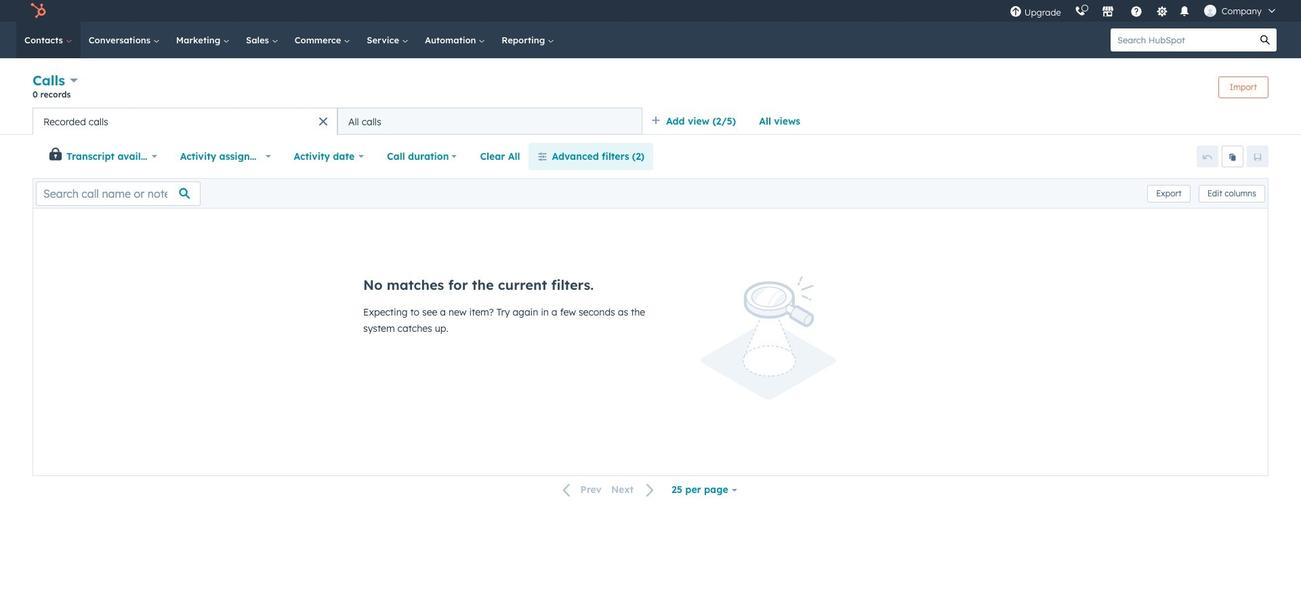 Task type: vqa. For each thing, say whether or not it's contained in the screenshot.
search hubspot search field on the right top
yes



Task type: locate. For each thing, give the bounding box(es) containing it.
marketplaces image
[[1102, 6, 1114, 18]]

Search call name or notes search field
[[36, 181, 201, 206]]

pagination navigation
[[555, 481, 663, 499]]

menu
[[1003, 0, 1285, 22]]

banner
[[33, 70, 1269, 108]]



Task type: describe. For each thing, give the bounding box(es) containing it.
Search HubSpot search field
[[1111, 28, 1254, 52]]

jacob simon image
[[1204, 5, 1216, 17]]



